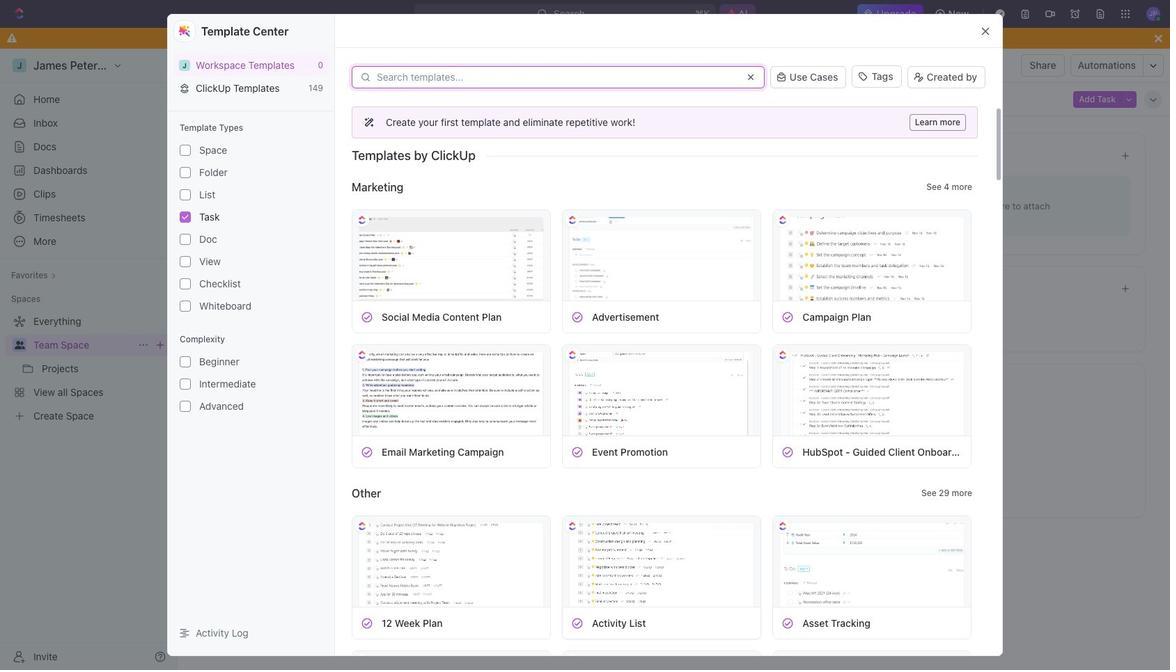 Task type: describe. For each thing, give the bounding box(es) containing it.
james peterson's workspace, , element
[[179, 60, 190, 71]]

user group image inside sidebar navigation
[[14, 341, 25, 350]]

1 horizontal spatial user group image
[[191, 62, 199, 69]]

no most used docs image
[[642, 165, 698, 221]]

Search templates... text field
[[377, 72, 737, 83]]



Task type: vqa. For each thing, say whether or not it's contained in the screenshot.
rightmost upgrade link
no



Task type: locate. For each thing, give the bounding box(es) containing it.
user group image
[[191, 62, 199, 69], [14, 341, 25, 350]]

1 vertical spatial user group image
[[14, 341, 25, 350]]

tree
[[6, 311, 171, 428]]

tree inside sidebar navigation
[[6, 311, 171, 428]]

None checkbox
[[180, 212, 191, 223], [180, 279, 191, 290], [180, 357, 191, 368], [180, 401, 191, 413], [180, 212, 191, 223], [180, 279, 191, 290], [180, 357, 191, 368], [180, 401, 191, 413]]

task template image
[[361, 311, 373, 324], [782, 311, 794, 324], [361, 446, 373, 459], [361, 618, 373, 630], [782, 618, 794, 630]]

task template image
[[571, 311, 584, 324], [571, 446, 584, 459], [782, 446, 794, 459], [571, 618, 584, 630]]

0 vertical spatial user group image
[[191, 62, 199, 69]]

task template element
[[361, 311, 373, 324], [571, 311, 584, 324], [782, 311, 794, 324], [361, 446, 373, 459], [571, 446, 584, 459], [782, 446, 794, 459], [361, 618, 373, 630], [571, 618, 584, 630], [782, 618, 794, 630]]

sidebar navigation
[[0, 49, 178, 671]]

no lists icon. image
[[642, 398, 698, 454]]

0 horizontal spatial user group image
[[14, 341, 25, 350]]

None checkbox
[[180, 145, 191, 156], [180, 167, 191, 178], [180, 190, 191, 201], [180, 234, 191, 245], [180, 256, 191, 268], [180, 301, 191, 312], [180, 379, 191, 390], [180, 145, 191, 156], [180, 167, 191, 178], [180, 190, 191, 201], [180, 234, 191, 245], [180, 256, 191, 268], [180, 301, 191, 312], [180, 379, 191, 390]]



